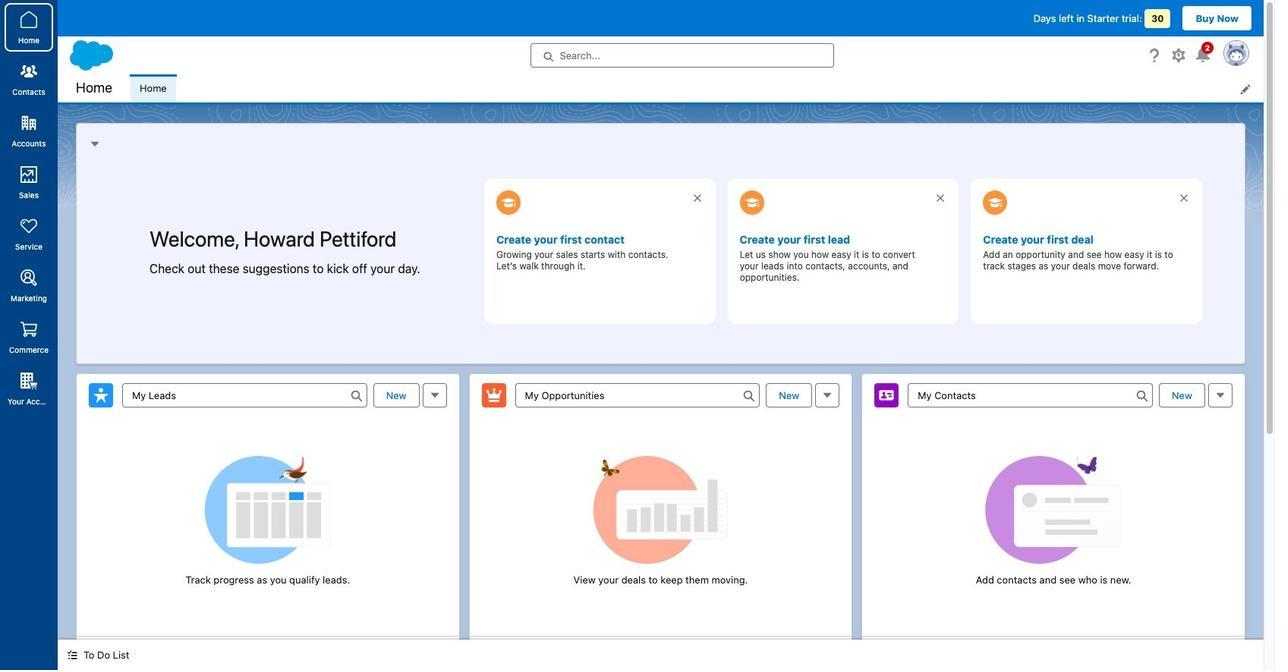 Task type: locate. For each thing, give the bounding box(es) containing it.
0 horizontal spatial select an option text field
[[122, 383, 367, 407]]

list
[[131, 74, 1264, 102]]

2 select an option text field from the left
[[515, 383, 760, 407]]

1 horizontal spatial select an option text field
[[515, 383, 760, 407]]

text default image
[[67, 650, 77, 661]]

Select an Option text field
[[122, 383, 367, 407], [515, 383, 760, 407]]

1 select an option text field from the left
[[122, 383, 367, 407]]



Task type: vqa. For each thing, say whether or not it's contained in the screenshot.
right Select An Option text field
yes



